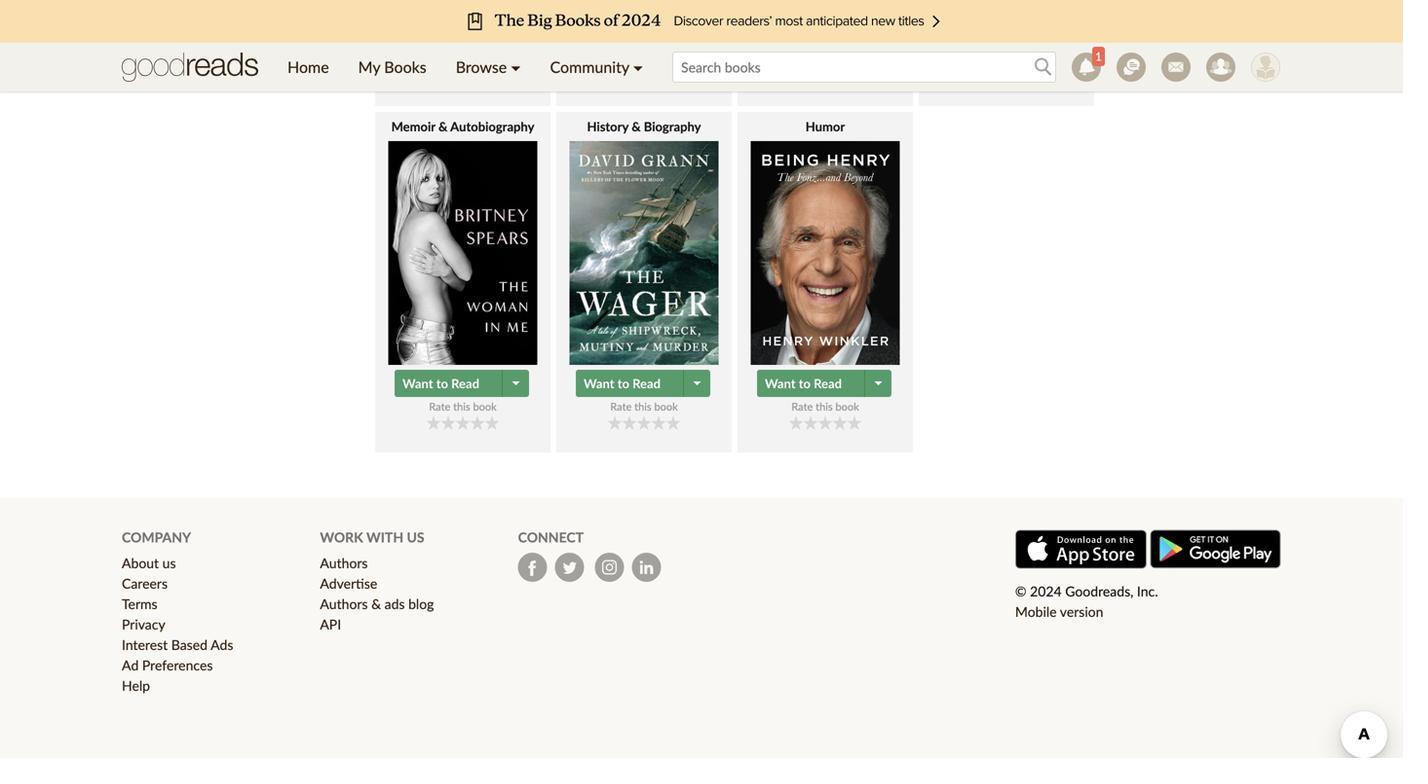 Task type: vqa. For each thing, say whether or not it's contained in the screenshot.
General update button
no



Task type: describe. For each thing, give the bounding box(es) containing it.
company
[[122, 530, 191, 546]]

autobiography
[[450, 119, 534, 135]]

goodreads on instagram image
[[595, 554, 624, 583]]

▾ for community ▾
[[633, 57, 643, 76]]

mobile
[[1015, 604, 1057, 621]]

authors & ads blog link
[[320, 596, 434, 613]]

inc.
[[1137, 584, 1158, 600]]

us for about
[[162, 556, 176, 572]]

1 button
[[1064, 43, 1109, 92]]

advertise link
[[320, 576, 377, 593]]

api
[[320, 617, 341, 633]]

goodreads on facebook image
[[518, 554, 547, 583]]

the woman in me image
[[388, 141, 537, 365]]

work
[[320, 530, 363, 546]]

browse ▾
[[456, 57, 521, 76]]

Search for books to add to your shelves search field
[[672, 52, 1056, 83]]

download app for android image
[[1150, 530, 1281, 570]]

biography
[[644, 119, 701, 135]]

inbox image
[[1161, 53, 1191, 82]]

divine rivals (letters of enchantment, #1) image
[[388, 0, 537, 19]]

blog
[[408, 596, 434, 613]]

careers
[[122, 576, 168, 593]]

help link
[[122, 678, 150, 695]]

about
[[122, 556, 159, 572]]

api link
[[320, 617, 341, 633]]

1 authors from the top
[[320, 556, 368, 572]]

advertise
[[320, 576, 377, 593]]

1
[[1095, 49, 1102, 63]]

mobile version link
[[1015, 604, 1103, 621]]

my
[[358, 57, 380, 76]]

careers link
[[122, 576, 168, 593]]

menu containing home
[[273, 43, 658, 92]]

interest
[[122, 637, 168, 654]]

help
[[122, 678, 150, 695]]

terms
[[122, 596, 157, 613]]

goodreads on twitter image
[[555, 554, 584, 583]]

memoir & autobiography link
[[375, 118, 550, 365]]

Search books text field
[[672, 52, 1056, 83]]

about us link
[[122, 556, 176, 572]]

memoir & autobiography
[[391, 119, 534, 135]]

© 2024 goodreads, inc. mobile version
[[1015, 584, 1158, 621]]

memoir
[[391, 119, 435, 135]]

browse ▾ button
[[441, 43, 535, 92]]

based
[[171, 637, 207, 654]]

privacy link
[[122, 617, 165, 633]]

bob builder image
[[1251, 53, 1280, 82]]

preferences
[[142, 658, 213, 674]]



Task type: locate. For each thing, give the bounding box(es) containing it.
0 vertical spatial authors
[[320, 556, 368, 572]]

ad preferences link
[[122, 658, 213, 674]]

us right with
[[407, 530, 424, 546]]

▾ right the browse
[[511, 57, 521, 76]]

us inside company about us careers terms privacy interest based ads ad preferences help
[[162, 556, 176, 572]]

rate
[[429, 54, 450, 67], [610, 54, 632, 67], [973, 54, 994, 67], [429, 401, 450, 414], [610, 401, 632, 414], [791, 401, 813, 414]]

& inside work with us authors advertise authors & ads blog api
[[371, 596, 381, 613]]

my books link
[[344, 43, 441, 92]]

authors down "advertise" link
[[320, 596, 368, 613]]

the wager: a tale of shipwreck, mutiny and murder image
[[569, 141, 719, 365]]

notifications element
[[1072, 47, 1105, 82]]

rate this book
[[429, 54, 497, 67], [610, 54, 678, 67], [973, 54, 1040, 67], [429, 401, 497, 414], [610, 401, 678, 414], [791, 401, 859, 414]]

us
[[407, 530, 424, 546], [162, 556, 176, 572]]

©
[[1015, 584, 1027, 600]]

my books
[[358, 57, 426, 76]]

goodreads on linkedin image
[[632, 554, 661, 583]]

browse
[[456, 57, 507, 76]]

humor
[[806, 119, 845, 135]]

history
[[587, 119, 628, 135]]

home
[[287, 57, 329, 76]]

to
[[436, 29, 448, 45], [617, 29, 629, 45], [799, 29, 811, 45], [980, 29, 992, 45], [436, 376, 448, 392], [617, 376, 629, 392], [799, 376, 811, 392]]

goodreads,
[[1065, 584, 1133, 600]]

want to read
[[402, 29, 479, 45], [584, 29, 661, 45], [765, 29, 842, 45], [946, 29, 1023, 45], [402, 376, 479, 392], [584, 376, 661, 392], [765, 376, 842, 392]]

history & biography link
[[556, 118, 732, 365]]

home link
[[273, 43, 344, 92]]

poverty, by america image
[[932, 0, 1081, 19]]

check & mate image
[[569, 0, 719, 18]]

1 horizontal spatial ▾
[[633, 57, 643, 76]]

humor link
[[738, 118, 913, 365]]

being henry: the fonz . . . and beyond image
[[751, 141, 900, 365]]

this
[[453, 54, 470, 67], [634, 54, 651, 67], [997, 54, 1014, 67], [453, 401, 470, 414], [634, 401, 651, 414], [816, 401, 833, 414]]

▾
[[511, 57, 521, 76], [633, 57, 643, 76]]

ads
[[384, 596, 405, 613]]

0 horizontal spatial us
[[162, 556, 176, 572]]

terms link
[[122, 596, 157, 613]]

want to read button
[[395, 23, 505, 51], [576, 23, 686, 51], [757, 23, 867, 51], [938, 23, 1048, 51], [395, 370, 505, 398], [576, 370, 686, 398], [757, 370, 867, 398]]

us for with
[[407, 530, 424, 546]]

ads
[[211, 637, 233, 654]]

ad
[[122, 658, 139, 674]]

2 authors from the top
[[320, 596, 368, 613]]

us inside work with us authors advertise authors & ads blog api
[[407, 530, 424, 546]]

us right 'about'
[[162, 556, 176, 572]]

& right history
[[632, 119, 641, 135]]

& for autobiography
[[438, 119, 448, 135]]

authors up advertise
[[320, 556, 368, 572]]

&
[[438, 119, 448, 135], [632, 119, 641, 135], [371, 596, 381, 613]]

interest based ads link
[[122, 637, 233, 654]]

0 horizontal spatial &
[[371, 596, 381, 613]]

version
[[1060, 604, 1103, 621]]

▾ right community
[[633, 57, 643, 76]]

download app for ios image
[[1015, 531, 1147, 570]]

menu
[[273, 43, 658, 92]]

read
[[451, 29, 479, 45], [632, 29, 661, 45], [814, 29, 842, 45], [995, 29, 1023, 45], [451, 376, 479, 392], [632, 376, 661, 392], [814, 376, 842, 392]]

my group discussions image
[[1117, 53, 1146, 82]]

privacy
[[122, 617, 165, 633]]

& right memoir
[[438, 119, 448, 135]]

authors
[[320, 556, 368, 572], [320, 596, 368, 613]]

1 horizontal spatial &
[[438, 119, 448, 135]]

1 vertical spatial us
[[162, 556, 176, 572]]

authors link
[[320, 556, 368, 572]]

friend requests image
[[1206, 53, 1235, 82]]

& for biography
[[632, 119, 641, 135]]

history & biography
[[587, 119, 701, 135]]

0 vertical spatial us
[[407, 530, 424, 546]]

2 horizontal spatial &
[[632, 119, 641, 135]]

1 horizontal spatial us
[[407, 530, 424, 546]]

weyward image
[[751, 0, 900, 19]]

community
[[550, 57, 629, 76]]

work with us authors advertise authors & ads blog api
[[320, 530, 434, 633]]

& left "ads"
[[371, 596, 381, 613]]

connect
[[518, 530, 584, 546]]

0 horizontal spatial ▾
[[511, 57, 521, 76]]

book
[[473, 54, 497, 67], [654, 54, 678, 67], [1017, 54, 1040, 67], [473, 401, 497, 414], [654, 401, 678, 414], [835, 401, 859, 414]]

▾ for browse ▾
[[511, 57, 521, 76]]

community ▾
[[550, 57, 643, 76]]

1 vertical spatial authors
[[320, 596, 368, 613]]

community ▾ button
[[535, 43, 658, 92]]

with
[[366, 530, 403, 546]]

▾ inside community ▾ popup button
[[633, 57, 643, 76]]

company about us careers terms privacy interest based ads ad preferences help
[[122, 530, 233, 695]]

want
[[402, 29, 433, 45], [584, 29, 614, 45], [765, 29, 796, 45], [946, 29, 977, 45], [402, 376, 433, 392], [584, 376, 614, 392], [765, 376, 796, 392]]

▾ inside browse ▾ dropdown button
[[511, 57, 521, 76]]

2 ▾ from the left
[[633, 57, 643, 76]]

1 ▾ from the left
[[511, 57, 521, 76]]

books
[[384, 57, 426, 76]]

2024
[[1030, 584, 1062, 600]]



